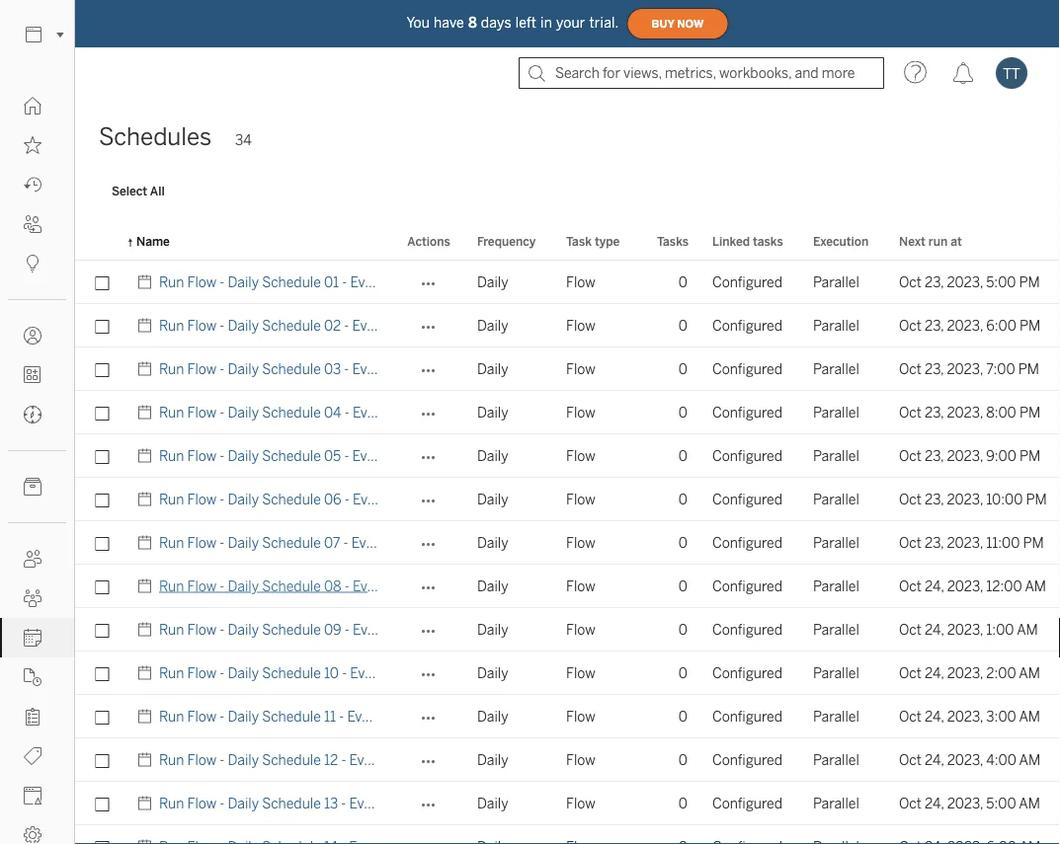Task type: locate. For each thing, give the bounding box(es) containing it.
0 for run flow - daily schedule 01 - every 24 hours starting at 5:00 pm
[[679, 274, 688, 290]]

run flow - daily schedule 09 - every 24 hours starting at 1:00 am
[[159, 622, 569, 638]]

every right '01'
[[350, 274, 385, 290]]

schedule image for run flow - daily schedule 09 - every 24 hours starting at 1:00 am
[[136, 609, 159, 652]]

oct up oct 24, 2023, 2:00 am
[[899, 622, 922, 638]]

oct down oct 24, 2023, 4:00 am
[[899, 796, 922, 812]]

1 horizontal spatial 9:00
[[986, 448, 1016, 464]]

24, down oct 24, 2023, 1:00 am
[[925, 665, 944, 682]]

at inside 'link'
[[501, 318, 514, 334]]

24 down run flow - daily schedule 07 - every 24 hours starting at 11:00 pm link
[[391, 578, 407, 595]]

0 for run flow - daily schedule 09 - every 24 hours starting at 1:00 am
[[679, 622, 688, 638]]

schedule left '01'
[[262, 274, 321, 290]]

0 for run flow - daily schedule 04 - every 24 hours starting at 8:00 pm
[[679, 405, 688, 421]]

9 oct from the top
[[899, 622, 922, 638]]

4 run from the top
[[159, 405, 184, 421]]

2023, down oct 23, 2023, 8:00 pm
[[947, 448, 983, 464]]

9 0 from the top
[[679, 622, 688, 638]]

24, down oct 24, 2023, 2:00 am
[[925, 709, 944, 725]]

24, for oct 24, 2023, 2:00 am
[[925, 665, 944, 682]]

10 0 from the top
[[679, 665, 688, 682]]

2023, up oct 24, 2023, 2:00 am
[[947, 622, 983, 638]]

8 schedule image from the top
[[136, 783, 159, 826]]

1 row from the top
[[75, 261, 1060, 304]]

1 3:00 from the left
[[512, 709, 542, 725]]

at for run flow - daily schedule 09 - every 24 hours starting at 1:00 am
[[502, 622, 514, 638]]

5 23, from the top
[[925, 448, 944, 464]]

1 11:00 from the left
[[516, 535, 550, 551]]

configured for oct 24, 2023, 12:00 am
[[712, 578, 783, 595]]

Search for views, metrics, workbooks, and more text field
[[519, 57, 884, 89]]

schedule left "10"
[[262, 665, 321, 682]]

2023, for oct 23, 2023, 10:00 pm
[[947, 492, 983, 508]]

oct 24, 2023, 3:00 am
[[899, 709, 1040, 725]]

10 schedule from the top
[[262, 665, 321, 682]]

3 schedule image from the top
[[136, 609, 159, 652]]

2023, down oct 23, 2023, 9:00 pm
[[947, 492, 983, 508]]

24,
[[925, 578, 944, 595], [925, 622, 944, 638], [925, 665, 944, 682], [925, 709, 944, 725], [925, 752, 944, 769], [925, 796, 944, 812]]

oct 24, 2023, 12:00 am
[[899, 578, 1046, 595]]

4 2023, from the top
[[947, 405, 983, 421]]

6:00 down frequency
[[517, 318, 547, 334]]

configured for oct 23, 2023, 9:00 pm
[[712, 448, 783, 464]]

9 run from the top
[[159, 622, 184, 638]]

10 2023, from the top
[[947, 665, 983, 682]]

run for run flow - daily schedule 03 - every 24 hours starting at 7:00 pm
[[159, 361, 184, 377]]

flow
[[187, 274, 217, 290], [566, 274, 595, 290], [187, 318, 217, 334], [566, 318, 595, 334], [187, 361, 217, 377], [566, 361, 595, 377], [187, 405, 217, 421], [566, 405, 595, 421], [187, 448, 217, 464], [566, 448, 595, 464], [187, 492, 217, 508], [566, 492, 595, 508], [187, 535, 217, 551], [566, 535, 595, 551], [187, 578, 217, 595], [566, 578, 595, 595], [187, 622, 217, 638], [566, 622, 595, 638], [187, 665, 217, 682], [566, 665, 595, 682], [187, 709, 217, 725], [566, 709, 595, 725], [187, 752, 217, 769], [566, 752, 595, 769], [187, 796, 217, 812], [566, 796, 595, 812]]

row containing run flow - daily schedule 01 - every 24 hours starting at 5:00 pm
[[75, 261, 1060, 304]]

hours inside 'link'
[[410, 318, 446, 334]]

oct for oct 23, 2023, 10:00 pm
[[899, 492, 922, 508]]

3 parallel from the top
[[813, 361, 859, 377]]

schedule for 12
[[262, 752, 321, 769]]

0 horizontal spatial 6:00
[[517, 318, 547, 334]]

run flow - daily schedule 02 - every 24 hours starting at 6:00 pm link
[[159, 304, 571, 348]]

run
[[159, 274, 184, 290], [159, 318, 184, 334], [159, 361, 184, 377], [159, 405, 184, 421], [159, 448, 184, 464], [159, 492, 184, 508], [159, 535, 184, 551], [159, 578, 184, 595], [159, 622, 184, 638], [159, 665, 184, 682], [159, 709, 184, 725], [159, 752, 184, 769], [159, 796, 184, 812]]

every for 07
[[351, 535, 386, 551]]

7 run from the top
[[159, 535, 184, 551]]

3 row from the top
[[75, 348, 1060, 391]]

hours for 03
[[410, 361, 446, 377]]

1 run from the top
[[159, 274, 184, 290]]

4 parallel from the top
[[813, 405, 859, 421]]

run for run flow - daily schedule 09 - every 24 hours starting at 1:00 am
[[159, 622, 184, 638]]

0 for run flow - daily schedule 05 - every 24 hours starting at 9:00 pm
[[679, 448, 688, 464]]

11 2023, from the top
[[947, 709, 983, 725]]

2 parallel from the top
[[813, 318, 859, 334]]

3 schedule from the top
[[262, 361, 321, 377]]

every right 04
[[353, 405, 387, 421]]

24, up oct 24, 2023, 5:00 am
[[925, 752, 944, 769]]

1 2023, from the top
[[947, 274, 983, 290]]

2023, for oct 24, 2023, 1:00 am
[[947, 622, 983, 638]]

schedule left 12 on the bottom of page
[[262, 752, 321, 769]]

1 schedule image from the top
[[136, 261, 159, 304]]

run flow - daily schedule 05 - every 24 hours starting at 9:00 pm link
[[159, 435, 571, 478]]

24 up run flow - daily schedule 05 - every 24 hours starting at 9:00 pm
[[391, 405, 407, 421]]

hours down 'run flow - daily schedule 08 - every 24 hours starting at 12:00 am' link
[[410, 622, 446, 638]]

0 horizontal spatial 7:00
[[517, 361, 546, 377]]

oct for oct 23, 2023, 6:00 pm
[[899, 318, 922, 334]]

2 0 from the top
[[679, 318, 688, 334]]

schedule for 05
[[262, 448, 321, 464]]

hours up run flow - daily schedule 07 - every 24 hours starting at 11:00 pm
[[410, 492, 446, 508]]

2023, up the oct 24, 2023, 12:00 am
[[947, 535, 983, 551]]

9 parallel from the top
[[813, 622, 859, 638]]

2 2:00 from the left
[[986, 665, 1016, 682]]

24 down "run flow - daily schedule 09 - every 24 hours starting at 1:00 am" link
[[388, 665, 404, 682]]

2023, down oct 23, 2023, 7:00 pm
[[947, 405, 983, 421]]

every
[[350, 274, 385, 290], [352, 318, 387, 334], [352, 361, 387, 377], [353, 405, 387, 421], [352, 448, 387, 464], [353, 492, 388, 508], [351, 535, 386, 551], [353, 578, 388, 595], [353, 622, 388, 638], [350, 665, 385, 682], [347, 709, 382, 725], [349, 752, 384, 769], [349, 796, 384, 812]]

at for run flow - daily schedule 04 - every 24 hours starting at 8:00 pm
[[502, 405, 514, 421]]

0 horizontal spatial 10:00
[[517, 492, 554, 508]]

run flow - daily schedule 05 - every 24 hours starting at 9:00 pm
[[159, 448, 571, 464]]

2023, for oct 23, 2023, 9:00 pm
[[947, 448, 983, 464]]

5 parallel from the top
[[813, 448, 859, 464]]

2023, down oct 24, 2023, 1:00 am
[[947, 665, 983, 682]]

row containing run flow - daily schedule 05 - every 24 hours starting at 9:00 pm
[[75, 435, 1060, 478]]

3 run from the top
[[159, 361, 184, 377]]

6 schedule from the top
[[262, 492, 321, 508]]

grid containing run flow - daily schedule 01 - every 24 hours starting at 5:00 pm
[[75, 223, 1060, 845]]

2:00
[[515, 665, 545, 682], [986, 665, 1016, 682]]

0 horizontal spatial 4:00
[[514, 752, 544, 769]]

oct 23, 2023, 6:00 pm
[[899, 318, 1041, 334]]

row containing run flow - daily schedule 11 - every 24 hours starting at 3:00 am
[[75, 696, 1060, 739]]

1 horizontal spatial 7:00
[[986, 361, 1015, 377]]

2023, for oct 24, 2023, 12:00 am
[[947, 578, 983, 595]]

select
[[112, 184, 147, 198]]

every right 11
[[347, 709, 382, 725]]

hours down "run flow - daily schedule 09 - every 24 hours starting at 1:00 am" link
[[407, 665, 444, 682]]

23, down oct 23, 2023, 7:00 pm
[[925, 405, 944, 421]]

2023,
[[947, 274, 983, 290], [947, 318, 983, 334], [947, 361, 983, 377], [947, 405, 983, 421], [947, 448, 983, 464], [947, 492, 983, 508], [947, 535, 983, 551], [947, 578, 983, 595], [947, 622, 983, 638], [947, 665, 983, 682], [947, 709, 983, 725], [947, 752, 983, 769], [947, 796, 983, 812]]

2023, for oct 23, 2023, 7:00 pm
[[947, 361, 983, 377]]

13 parallel from the top
[[813, 796, 859, 812]]

03
[[324, 361, 341, 377]]

2 schedule image from the top
[[136, 304, 159, 348]]

schedule
[[262, 274, 321, 290], [262, 318, 321, 334], [262, 361, 321, 377], [262, 405, 321, 421], [262, 448, 321, 464], [262, 492, 321, 508], [262, 535, 321, 551], [262, 578, 321, 595], [262, 622, 321, 638], [262, 665, 321, 682], [262, 709, 321, 725], [262, 752, 321, 769], [262, 796, 321, 812]]

1 8:00 from the left
[[517, 405, 548, 421]]

24 down 'run flow - daily schedule 08 - every 24 hours starting at 12:00 am' link
[[391, 622, 407, 638]]

5 schedule from the top
[[262, 448, 321, 464]]

4:00
[[514, 752, 544, 769], [986, 752, 1017, 769]]

starting for run flow - daily schedule 07 - every 24 hours starting at 11:00 pm
[[448, 535, 497, 551]]

4 oct from the top
[[899, 405, 922, 421]]

hours for 09
[[410, 622, 446, 638]]

parallel for oct 23, 2023, 8:00 pm
[[813, 405, 859, 421]]

2 schedule image from the top
[[136, 565, 159, 609]]

8:00
[[517, 405, 548, 421], [986, 405, 1016, 421]]

24, up oct 24, 2023, 2:00 am
[[925, 622, 944, 638]]

oct down oct 23, 2023, 7:00 pm
[[899, 405, 922, 421]]

6 oct from the top
[[899, 492, 922, 508]]

schedule inside 'link'
[[262, 318, 321, 334]]

9:00
[[517, 448, 547, 464], [986, 448, 1016, 464]]

0 horizontal spatial 8:00
[[517, 405, 548, 421]]

10
[[324, 665, 339, 682]]

24
[[388, 274, 404, 290], [390, 318, 406, 334], [390, 361, 406, 377], [391, 405, 407, 421], [390, 448, 407, 464], [391, 492, 407, 508], [389, 535, 406, 551], [391, 578, 407, 595], [391, 622, 407, 638], [388, 665, 404, 682], [385, 709, 401, 725], [387, 752, 404, 769], [387, 796, 403, 812]]

2023, up oct 24, 2023, 1:00 am
[[947, 578, 983, 595]]

schedule image for run flow - daily schedule 01 - every 24 hours starting at 5:00 pm
[[136, 261, 159, 304]]

execution
[[813, 234, 869, 248]]

hours up run flow - daily schedule 06 - every 24 hours starting at 10:00 pm
[[410, 448, 446, 464]]

oct up oct 23, 2023, 8:00 pm
[[899, 361, 922, 377]]

run for run flow - daily schedule 10 - every 24 hours starting at 2:00 am
[[159, 665, 184, 682]]

7:00
[[517, 361, 546, 377], [986, 361, 1015, 377]]

2023, up oct 23, 2023, 7:00 pm
[[947, 318, 983, 334]]

schedule for 02
[[262, 318, 321, 334]]

0 horizontal spatial 2:00
[[515, 665, 545, 682]]

5 run from the top
[[159, 448, 184, 464]]

4 schedule image from the top
[[136, 391, 159, 435]]

row containing run flow - daily schedule 03 - every 24 hours starting at 7:00 pm
[[75, 348, 1060, 391]]

every for 01
[[350, 274, 385, 290]]

hours up run flow - daily schedule 03 - every 24 hours starting at 7:00 pm on the top of the page
[[410, 318, 446, 334]]

4 23, from the top
[[925, 405, 944, 421]]

every right 07
[[351, 535, 386, 551]]

12:00
[[517, 578, 553, 595], [986, 578, 1022, 595]]

1 horizontal spatial 8:00
[[986, 405, 1016, 421]]

hours down run flow - daily schedule 02 - every 24 hours starting at 6:00 pm 'link'
[[410, 361, 446, 377]]

type
[[595, 234, 620, 248]]

row
[[75, 261, 1060, 304], [75, 304, 1060, 348], [75, 348, 1060, 391], [75, 391, 1060, 435], [75, 435, 1060, 478], [75, 478, 1060, 522], [75, 522, 1060, 565], [75, 565, 1060, 609], [75, 609, 1060, 652], [75, 652, 1060, 696], [75, 696, 1060, 739], [75, 739, 1060, 783], [75, 783, 1060, 826], [75, 826, 1060, 845]]

8 0 from the top
[[679, 578, 688, 595]]

2023, down oct 24, 2023, 4:00 am
[[947, 796, 983, 812]]

starting for run flow - daily schedule 01 - every 24 hours starting at 5:00 pm
[[447, 274, 496, 290]]

run for run flow - daily schedule 13 - every 24 hours starting at 5:00 am
[[159, 796, 184, 812]]

23, down oct 23, 2023, 8:00 pm
[[925, 448, 944, 464]]

oct for oct 23, 2023, 11:00 pm
[[899, 535, 922, 551]]

hours down run flow - daily schedule 07 - every 24 hours starting at 11:00 pm link
[[410, 578, 446, 595]]

oct down oct 23, 2023, 8:00 pm
[[899, 448, 922, 464]]

schedule left 09
[[262, 622, 321, 638]]

hours down run flow - daily schedule 10 - every 24 hours starting at 2:00 am link
[[405, 709, 441, 725]]

12 oct from the top
[[899, 752, 922, 769]]

starting inside 'link'
[[449, 318, 498, 334]]

2 configured from the top
[[712, 318, 783, 334]]

schedule left 11
[[262, 709, 321, 725]]

23, for oct 23, 2023, 9:00 pm
[[925, 448, 944, 464]]

7 parallel from the top
[[813, 535, 859, 551]]

next
[[899, 234, 926, 248]]

row containing run flow - daily schedule 10 - every 24 hours starting at 2:00 am
[[75, 652, 1060, 696]]

8 run from the top
[[159, 578, 184, 595]]

schedule left 05
[[262, 448, 321, 464]]

starting for run flow - daily schedule 09 - every 24 hours starting at 1:00 am
[[449, 622, 499, 638]]

schedule image for run flow - daily schedule 04 - every 24 hours starting at 8:00 pm
[[136, 391, 159, 435]]

1:00
[[517, 622, 545, 638], [986, 622, 1014, 638]]

24 down run flow - daily schedule 10 - every 24 hours starting at 2:00 am link
[[385, 709, 401, 725]]

24, for oct 24, 2023, 5:00 am
[[925, 796, 944, 812]]

0 horizontal spatial 12:00
[[517, 578, 553, 595]]

run flow - daily schedule 06 - every 24 hours starting at 10:00 pm
[[159, 492, 578, 508]]

configured for oct 23, 2023, 10:00 pm
[[712, 492, 783, 508]]

24 up run flow - daily schedule 03 - every 24 hours starting at 7:00 pm on the top of the page
[[390, 318, 406, 334]]

2023, up oct 24, 2023, 5:00 am
[[947, 752, 983, 769]]

4 row from the top
[[75, 391, 1060, 435]]

every right 09
[[353, 622, 388, 638]]

5 schedule image from the top
[[136, 739, 159, 783]]

parallel
[[813, 274, 859, 290], [813, 318, 859, 334], [813, 361, 859, 377], [813, 405, 859, 421], [813, 448, 859, 464], [813, 492, 859, 508], [813, 535, 859, 551], [813, 578, 859, 595], [813, 622, 859, 638], [813, 665, 859, 682], [813, 709, 859, 725], [813, 752, 859, 769], [813, 796, 859, 812]]

0 horizontal spatial 3:00
[[512, 709, 542, 725]]

main navigation. press the up and down arrow keys to access links. element
[[0, 86, 74, 845]]

4 schedule image from the top
[[136, 696, 159, 739]]

8 schedule from the top
[[262, 578, 321, 595]]

schedule left 07
[[262, 535, 321, 551]]

2023, up oct 23, 2023, 8:00 pm
[[947, 361, 983, 377]]

run for run flow - daily schedule 01 - every 24 hours starting at 5:00 pm
[[159, 274, 184, 290]]

hours for 02
[[410, 318, 446, 334]]

oct down oct 23, 2023, 9:00 pm
[[899, 492, 922, 508]]

24 up run flow - daily schedule 13 - every 24 hours starting at 5:00 am
[[387, 752, 404, 769]]

flow inside 'link'
[[187, 318, 217, 334]]

6:00 down "oct 23, 2023, 5:00 pm"
[[986, 318, 1016, 334]]

hours for 04
[[410, 405, 446, 421]]

every right 03 at the top left of page
[[352, 361, 387, 377]]

every right 13
[[349, 796, 384, 812]]

oct up oct 24, 2023, 1:00 am
[[899, 578, 922, 595]]

oct down oct 24, 2023, 1:00 am
[[899, 665, 922, 682]]

9 schedule from the top
[[262, 622, 321, 638]]

11 0 from the top
[[679, 709, 688, 725]]

23, down 'next run at'
[[925, 274, 944, 290]]

3 2023, from the top
[[947, 361, 983, 377]]

task type
[[566, 234, 620, 248]]

run flow - daily schedule 08 - every 24 hours starting at 12:00 am
[[159, 578, 577, 595]]

6 parallel from the top
[[813, 492, 859, 508]]

13 run from the top
[[159, 796, 184, 812]]

23, up oct 23, 2023, 8:00 pm
[[925, 361, 944, 377]]

12 row from the top
[[75, 739, 1060, 783]]

24, down oct 24, 2023, 4:00 am
[[925, 796, 944, 812]]

starting
[[447, 274, 496, 290], [449, 318, 498, 334], [449, 361, 498, 377], [449, 405, 499, 421], [449, 448, 498, 464], [449, 492, 499, 508], [448, 535, 497, 551], [449, 578, 499, 595], [449, 622, 499, 638], [447, 665, 496, 682], [444, 709, 493, 725], [446, 752, 495, 769], [446, 796, 495, 812]]

hours down run flow - daily schedule 06 - every 24 hours starting at 10:00 pm link at the bottom
[[409, 535, 445, 551]]

24 down run flow - daily schedule 02 - every 24 hours starting at 6:00 pm 'link'
[[390, 361, 406, 377]]

4 24, from the top
[[925, 709, 944, 725]]

14 row from the top
[[75, 826, 1060, 845]]

run flow - daily schedule 02 - every 24 hours starting at 6:00 pm
[[159, 318, 571, 334]]

23, for oct 23, 2023, 5:00 pm
[[925, 274, 944, 290]]

configured for oct 23, 2023, 7:00 pm
[[712, 361, 783, 377]]

every right 02
[[352, 318, 387, 334]]

configured
[[712, 274, 783, 290], [712, 318, 783, 334], [712, 361, 783, 377], [712, 405, 783, 421], [712, 448, 783, 464], [712, 492, 783, 508], [712, 535, 783, 551], [712, 578, 783, 595], [712, 622, 783, 638], [712, 665, 783, 682], [712, 709, 783, 725], [712, 752, 783, 769], [712, 796, 783, 812]]

12 schedule from the top
[[262, 752, 321, 769]]

at for run flow - daily schedule 02 - every 24 hours starting at 6:00 pm
[[501, 318, 514, 334]]

7 configured from the top
[[712, 535, 783, 551]]

run for run flow - daily schedule 06 - every 24 hours starting at 10:00 pm
[[159, 492, 184, 508]]

row group
[[75, 261, 1060, 845]]

1 1:00 from the left
[[517, 622, 545, 638]]

0 for run flow - daily schedule 12 - every 24 hours starting at 4:00 am
[[679, 752, 688, 769]]

configured for oct 23, 2023, 5:00 pm
[[712, 274, 783, 290]]

schedule left 04
[[262, 405, 321, 421]]

at
[[951, 234, 962, 248], [499, 274, 512, 290], [501, 318, 514, 334], [501, 361, 514, 377], [502, 405, 514, 421], [501, 448, 514, 464], [502, 492, 514, 508], [500, 535, 513, 551], [502, 578, 514, 595], [502, 622, 514, 638], [499, 665, 512, 682], [496, 709, 509, 725], [498, 752, 511, 769], [498, 796, 511, 812]]

every right "10"
[[350, 665, 385, 682]]

23, down oct 23, 2023, 9:00 pm
[[925, 492, 944, 508]]

23, up the oct 24, 2023, 12:00 am
[[925, 535, 944, 551]]

1 parallel from the top
[[813, 274, 859, 290]]

schedule for 03
[[262, 361, 321, 377]]

oct down next
[[899, 274, 922, 290]]

schedule left 13
[[262, 796, 321, 812]]

24 down run flow - daily schedule 06 - every 24 hours starting at 10:00 pm link at the bottom
[[389, 535, 406, 551]]

1 0 from the top
[[679, 274, 688, 290]]

6 schedule image from the top
[[136, 522, 159, 565]]

24 down 'run flow - daily schedule 12 - every 24 hours starting at 4:00 am' link
[[387, 796, 403, 812]]

every right 08
[[353, 578, 388, 595]]

0 horizontal spatial 9:00
[[517, 448, 547, 464]]

schedule left 06
[[262, 492, 321, 508]]

1 6:00 from the left
[[517, 318, 547, 334]]

at for run flow - daily schedule 10 - every 24 hours starting at 2:00 am
[[499, 665, 512, 682]]

next run at
[[899, 234, 962, 248]]

0 horizontal spatial 1:00
[[517, 622, 545, 638]]

parallel for oct 23, 2023, 9:00 pm
[[813, 448, 859, 464]]

every for 04
[[353, 405, 387, 421]]

0
[[679, 274, 688, 290], [679, 318, 688, 334], [679, 361, 688, 377], [679, 405, 688, 421], [679, 448, 688, 464], [679, 492, 688, 508], [679, 535, 688, 551], [679, 578, 688, 595], [679, 622, 688, 638], [679, 665, 688, 682], [679, 709, 688, 725], [679, 752, 688, 769], [679, 796, 688, 812]]

24 inside 'link'
[[390, 318, 406, 334]]

1 horizontal spatial 6:00
[[986, 318, 1016, 334]]

oct up the oct 24, 2023, 12:00 am
[[899, 535, 922, 551]]

every for 08
[[353, 578, 388, 595]]

0 horizontal spatial 11:00
[[516, 535, 550, 551]]

5:00
[[515, 274, 545, 290], [986, 274, 1016, 290], [514, 796, 544, 812], [986, 796, 1016, 812]]

6 2023, from the top
[[947, 492, 983, 508]]

1 horizontal spatial 11:00
[[986, 535, 1020, 551]]

every right 05
[[352, 448, 387, 464]]

oct down oct 24, 2023, 2:00 am
[[899, 709, 922, 725]]

oct 23, 2023, 9:00 pm
[[899, 448, 1041, 464]]

4:00 inside 'run flow - daily schedule 12 - every 24 hours starting at 4:00 am' link
[[514, 752, 544, 769]]

24 up run flow - daily schedule 06 - every 24 hours starting at 10:00 pm
[[390, 448, 407, 464]]

05
[[324, 448, 341, 464]]

run flow - daily schedule 01 - every 24 hours starting at 5:00 pm
[[159, 274, 569, 290]]

every inside 'link'
[[352, 318, 387, 334]]

parallel for oct 23, 2023, 7:00 pm
[[813, 361, 859, 377]]

row containing run flow - daily schedule 12 - every 24 hours starting at 4:00 am
[[75, 739, 1060, 783]]

name
[[136, 234, 170, 248]]

oct for oct 23, 2023, 7:00 pm
[[899, 361, 922, 377]]

3 24, from the top
[[925, 665, 944, 682]]

11 parallel from the top
[[813, 709, 859, 725]]

hours for 06
[[410, 492, 446, 508]]

schedule for 10
[[262, 665, 321, 682]]

10 configured from the top
[[712, 665, 783, 682]]

13 2023, from the top
[[947, 796, 983, 812]]

2023, down oct 24, 2023, 2:00 am
[[947, 709, 983, 725]]

2 12:00 from the left
[[986, 578, 1022, 595]]

11 oct from the top
[[899, 709, 922, 725]]

24 up "run flow - daily schedule 02 - every 24 hours starting at 6:00 pm"
[[388, 274, 404, 290]]

10 row from the top
[[75, 652, 1060, 696]]

at for run flow - daily schedule 13 - every 24 hours starting at 5:00 am
[[498, 796, 511, 812]]

1 horizontal spatial 12:00
[[986, 578, 1022, 595]]

schedule left 03 at the top left of page
[[262, 361, 321, 377]]

schedule image for run flow - daily schedule 03 - every 24 hours starting at 7:00 pm
[[136, 348, 159, 391]]

parallel for oct 24, 2023, 3:00 am
[[813, 709, 859, 725]]

9 row from the top
[[75, 609, 1060, 652]]

run for run flow - daily schedule 05 - every 24 hours starting at 9:00 pm
[[159, 448, 184, 464]]

3 0 from the top
[[679, 361, 688, 377]]

hours up run flow - daily schedule 13 - every 24 hours starting at 5:00 am
[[407, 752, 443, 769]]

oct 24, 2023, 2:00 am
[[899, 665, 1040, 682]]

10:00
[[517, 492, 554, 508], [986, 492, 1023, 508]]

every for 09
[[353, 622, 388, 638]]

you
[[407, 15, 430, 31]]

hours down 'run flow - daily schedule 12 - every 24 hours starting at 4:00 am' link
[[407, 796, 443, 812]]

every right 06
[[353, 492, 388, 508]]

1 horizontal spatial 10:00
[[986, 492, 1023, 508]]

schedule left 02
[[262, 318, 321, 334]]

daily
[[228, 274, 259, 290], [477, 274, 508, 290], [228, 318, 259, 334], [477, 318, 508, 334], [228, 361, 259, 377], [477, 361, 508, 377], [228, 405, 259, 421], [477, 405, 508, 421], [228, 448, 259, 464], [477, 448, 508, 464], [228, 492, 259, 508], [477, 492, 508, 508], [228, 535, 259, 551], [477, 535, 508, 551], [228, 578, 259, 595], [477, 578, 508, 595], [228, 622, 259, 638], [477, 622, 508, 638], [228, 665, 259, 682], [477, 665, 508, 682], [228, 709, 259, 725], [477, 709, 508, 725], [228, 752, 259, 769], [477, 752, 508, 769], [228, 796, 259, 812], [477, 796, 508, 812]]

1 4:00 from the left
[[514, 752, 544, 769]]

2 row from the top
[[75, 304, 1060, 348]]

0 for run flow - daily schedule 03 - every 24 hours starting at 7:00 pm
[[679, 361, 688, 377]]

configured for oct 23, 2023, 11:00 pm
[[712, 535, 783, 551]]

oct 24, 2023, 4:00 am
[[899, 752, 1041, 769]]

row containing run flow - daily schedule 06 - every 24 hours starting at 10:00 pm
[[75, 478, 1060, 522]]

configured for oct 23, 2023, 6:00 pm
[[712, 318, 783, 334]]

run flow - daily schedule 13 - every 24 hours starting at 5:00 am
[[159, 796, 568, 812]]

1 horizontal spatial 2:00
[[986, 665, 1016, 682]]

run flow - daily schedule 12 - every 24 hours starting at 4:00 am link
[[159, 739, 568, 783]]

2023, for oct 23, 2023, 6:00 pm
[[947, 318, 983, 334]]

oct up oct 24, 2023, 5:00 am
[[899, 752, 922, 769]]

starting for run flow - daily schedule 04 - every 24 hours starting at 8:00 pm
[[449, 405, 499, 421]]

13 0 from the top
[[679, 796, 688, 812]]

buy now
[[652, 18, 704, 30]]

12 0 from the top
[[679, 752, 688, 769]]

am
[[556, 578, 577, 595], [1025, 578, 1046, 595], [548, 622, 569, 638], [1017, 622, 1038, 638], [547, 665, 569, 682], [1019, 665, 1040, 682], [545, 709, 566, 725], [1019, 709, 1040, 725], [547, 752, 568, 769], [1019, 752, 1041, 769], [547, 796, 568, 812], [1019, 796, 1040, 812]]

4 0 from the top
[[679, 405, 688, 421]]

24, for oct 24, 2023, 4:00 am
[[925, 752, 944, 769]]

1 horizontal spatial 1:00
[[986, 622, 1014, 638]]

oct up oct 23, 2023, 7:00 pm
[[899, 318, 922, 334]]

grid
[[75, 223, 1060, 845]]

24 up run flow - daily schedule 07 - every 24 hours starting at 11:00 pm
[[391, 492, 407, 508]]

24 for 13
[[387, 796, 403, 812]]

configured for oct 24, 2023, 2:00 am
[[712, 665, 783, 682]]

starting for run flow - daily schedule 03 - every 24 hours starting at 7:00 pm
[[449, 361, 498, 377]]

0 for run flow - daily schedule 02 - every 24 hours starting at 6:00 pm
[[679, 318, 688, 334]]

11 configured from the top
[[712, 709, 783, 725]]

hours up run flow - daily schedule 05 - every 24 hours starting at 9:00 pm
[[410, 405, 446, 421]]

23,
[[925, 274, 944, 290], [925, 318, 944, 334], [925, 361, 944, 377], [925, 405, 944, 421], [925, 448, 944, 464], [925, 492, 944, 508], [925, 535, 944, 551]]

1 configured from the top
[[712, 274, 783, 290]]

24, up oct 24, 2023, 1:00 am
[[925, 578, 944, 595]]

3 oct from the top
[[899, 361, 922, 377]]

parallel for oct 23, 2023, 5:00 pm
[[813, 274, 859, 290]]

hours down actions
[[408, 274, 444, 290]]

pm inside 'link'
[[550, 318, 571, 334]]

schedule left 08
[[262, 578, 321, 595]]

6 24, from the top
[[925, 796, 944, 812]]

starting for run flow - daily schedule 12 - every 24 hours starting at 4:00 am
[[446, 752, 495, 769]]

schedule for 13
[[262, 796, 321, 812]]

3:00 inside the run flow - daily schedule 11 - every 24 hours starting at 3:00 am link
[[512, 709, 542, 725]]

your
[[556, 15, 585, 31]]

23, up oct 23, 2023, 7:00 pm
[[925, 318, 944, 334]]

1 horizontal spatial 3:00
[[986, 709, 1016, 725]]

9 configured from the top
[[712, 622, 783, 638]]

1 horizontal spatial 4:00
[[986, 752, 1017, 769]]

1 schedule image from the top
[[136, 435, 159, 478]]

schedule image
[[136, 261, 159, 304], [136, 304, 159, 348], [136, 348, 159, 391], [136, 391, 159, 435], [136, 478, 159, 522], [136, 522, 159, 565], [136, 652, 159, 696], [136, 783, 159, 826], [136, 826, 159, 845]]

all
[[150, 184, 165, 198]]

run flow - daily schedule 03 - every 24 hours starting at 7:00 pm
[[159, 361, 570, 377]]

4 schedule from the top
[[262, 405, 321, 421]]

7 2023, from the top
[[947, 535, 983, 551]]

schedule image
[[136, 435, 159, 478], [136, 565, 159, 609], [136, 609, 159, 652], [136, 696, 159, 739], [136, 739, 159, 783]]

tasks
[[753, 234, 783, 248]]

at for run flow - daily schedule 03 - every 24 hours starting at 7:00 pm
[[501, 361, 514, 377]]

2023, for oct 24, 2023, 3:00 am
[[947, 709, 983, 725]]

07
[[324, 535, 340, 551]]

run inside 'link'
[[159, 318, 184, 334]]

oct 23, 2023, 10:00 pm
[[899, 492, 1047, 508]]

2023, up oct 23, 2023, 6:00 pm at the right top
[[947, 274, 983, 290]]

have
[[434, 15, 464, 31]]

6:00
[[517, 318, 547, 334], [986, 318, 1016, 334]]

24 for 06
[[391, 492, 407, 508]]

6 0 from the top
[[679, 492, 688, 508]]

oct for oct 24, 2023, 5:00 am
[[899, 796, 922, 812]]

every right 12 on the bottom of page
[[349, 752, 384, 769]]

8
[[468, 15, 477, 31]]

8 parallel from the top
[[813, 578, 859, 595]]

oct
[[899, 274, 922, 290], [899, 318, 922, 334], [899, 361, 922, 377], [899, 405, 922, 421], [899, 448, 922, 464], [899, 492, 922, 508], [899, 535, 922, 551], [899, 578, 922, 595], [899, 622, 922, 638], [899, 665, 922, 682], [899, 709, 922, 725], [899, 752, 922, 769], [899, 796, 922, 812]]

12 configured from the top
[[712, 752, 783, 769]]



Task type: vqa. For each thing, say whether or not it's contained in the screenshot.
LINKED TASKS
yes



Task type: describe. For each thing, give the bounding box(es) containing it.
24 for 02
[[390, 318, 406, 334]]

2023, for oct 24, 2023, 4:00 am
[[947, 752, 983, 769]]

at for run flow - daily schedule 08 - every 24 hours starting at 12:00 am
[[502, 578, 514, 595]]

0 for run flow - daily schedule 07 - every 24 hours starting at 11:00 pm
[[679, 535, 688, 551]]

oct for oct 23, 2023, 5:00 pm
[[899, 274, 922, 290]]

daily inside 'link'
[[228, 318, 259, 334]]

at for run flow - daily schedule 11 - every 24 hours starting at 3:00 am
[[496, 709, 509, 725]]

schedule image for run flow - daily schedule 13 - every 24 hours starting at 5:00 am
[[136, 783, 159, 826]]

schedule for 08
[[262, 578, 321, 595]]

buy now button
[[627, 8, 729, 40]]

24 for 12
[[387, 752, 404, 769]]

23, for oct 23, 2023, 6:00 pm
[[925, 318, 944, 334]]

run for run flow - daily schedule 12 - every 24 hours starting at 4:00 am
[[159, 752, 184, 769]]

you have 8 days left in your trial.
[[407, 15, 619, 31]]

0 for run flow - daily schedule 08 - every 24 hours starting at 12:00 am
[[679, 578, 688, 595]]

days
[[481, 15, 511, 31]]

1 7:00 from the left
[[517, 361, 546, 377]]

starting for run flow - daily schedule 13 - every 24 hours starting at 5:00 am
[[446, 796, 495, 812]]

oct 23, 2023, 5:00 pm
[[899, 274, 1040, 290]]

now
[[677, 18, 704, 30]]

at for run flow - daily schedule 06 - every 24 hours starting at 10:00 pm
[[502, 492, 514, 508]]

parallel for oct 24, 2023, 1:00 am
[[813, 622, 859, 638]]

oct for oct 24, 2023, 4:00 am
[[899, 752, 922, 769]]

01
[[324, 274, 339, 290]]

every for 03
[[352, 361, 387, 377]]

task
[[566, 234, 592, 248]]

starting for run flow - daily schedule 10 - every 24 hours starting at 2:00 am
[[447, 665, 496, 682]]

at for run flow - daily schedule 05 - every 24 hours starting at 9:00 pm
[[501, 448, 514, 464]]

12
[[324, 752, 338, 769]]

parallel for oct 23, 2023, 10:00 pm
[[813, 492, 859, 508]]

left
[[515, 15, 537, 31]]

frequency
[[477, 234, 536, 248]]

hours for 01
[[408, 274, 444, 290]]

schedule image for run flow - daily schedule 05 - every 24 hours starting at 9:00 pm
[[136, 435, 159, 478]]

trial.
[[589, 15, 619, 31]]

24 for 01
[[388, 274, 404, 290]]

1 10:00 from the left
[[517, 492, 554, 508]]

34
[[235, 132, 252, 149]]

run flow - daily schedule 09 - every 24 hours starting at 1:00 am link
[[159, 609, 569, 652]]

linked
[[712, 234, 750, 248]]

run flow - daily schedule 06 - every 24 hours starting at 10:00 pm link
[[159, 478, 578, 522]]

hours for 12
[[407, 752, 443, 769]]

row containing run flow - daily schedule 02 - every 24 hours starting at 6:00 pm
[[75, 304, 1060, 348]]

schedule image for run flow - daily schedule 12 - every 24 hours starting at 4:00 am
[[136, 739, 159, 783]]

run flow - daily schedule 13 - every 24 hours starting at 5:00 am link
[[159, 783, 568, 826]]

schedules
[[99, 123, 212, 151]]

starting for run flow - daily schedule 08 - every 24 hours starting at 12:00 am
[[449, 578, 499, 595]]

run flow - daily schedule 07 - every 24 hours starting at 11:00 pm
[[159, 535, 574, 551]]

2023, for oct 23, 2023, 11:00 pm
[[947, 535, 983, 551]]

run
[[929, 234, 948, 248]]

oct 23, 2023, 7:00 pm
[[899, 361, 1039, 377]]

row containing run flow - daily schedule 09 - every 24 hours starting at 1:00 am
[[75, 609, 1060, 652]]

24 for 04
[[391, 405, 407, 421]]

tasks
[[657, 234, 689, 248]]

parallel for oct 24, 2023, 4:00 am
[[813, 752, 859, 769]]

run flow - daily schedule 10 - every 24 hours starting at 2:00 am link
[[159, 652, 569, 696]]

linked tasks
[[712, 234, 783, 248]]

starting for run flow - daily schedule 02 - every 24 hours starting at 6:00 pm
[[449, 318, 498, 334]]

row containing run flow - daily schedule 08 - every 24 hours starting at 12:00 am
[[75, 565, 1060, 609]]

every for 06
[[353, 492, 388, 508]]

11
[[324, 709, 336, 725]]

24 for 05
[[390, 448, 407, 464]]

actions
[[407, 234, 450, 248]]

schedule for 01
[[262, 274, 321, 290]]

schedule for 04
[[262, 405, 321, 421]]

schedule for 06
[[262, 492, 321, 508]]

oct for oct 24, 2023, 3:00 am
[[899, 709, 922, 725]]

oct for oct 24, 2023, 2:00 am
[[899, 665, 922, 682]]

24 for 11
[[385, 709, 401, 725]]

1 2:00 from the left
[[515, 665, 545, 682]]

buy
[[652, 18, 674, 30]]

oct 24, 2023, 1:00 am
[[899, 622, 1038, 638]]

run for run flow - daily schedule 07 - every 24 hours starting at 11:00 pm
[[159, 535, 184, 551]]

run for run flow - daily schedule 08 - every 24 hours starting at 12:00 am
[[159, 578, 184, 595]]

configured for oct 24, 2023, 1:00 am
[[712, 622, 783, 638]]

hours for 11
[[405, 709, 441, 725]]

2 8:00 from the left
[[986, 405, 1016, 421]]

run flow - daily schedule 03 - every 24 hours starting at 7:00 pm link
[[159, 348, 570, 391]]

run flow - daily schedule 08 - every 24 hours starting at 12:00 am link
[[159, 565, 577, 609]]

02
[[324, 318, 341, 334]]

2 10:00 from the left
[[986, 492, 1023, 508]]

9 schedule image from the top
[[136, 826, 159, 845]]

configured for oct 24, 2023, 5:00 am
[[712, 796, 783, 812]]

23, for oct 23, 2023, 10:00 pm
[[925, 492, 944, 508]]

run flow - daily schedule 04 - every 24 hours starting at 8:00 pm
[[159, 405, 572, 421]]

6:00 inside 'link'
[[517, 318, 547, 334]]

run flow - daily schedule 11 - every 24 hours starting at 3:00 am link
[[159, 696, 566, 739]]

hours for 08
[[410, 578, 446, 595]]

2 3:00 from the left
[[986, 709, 1016, 725]]

08
[[324, 578, 341, 595]]

oct for oct 24, 2023, 1:00 am
[[899, 622, 922, 638]]

every for 12
[[349, 752, 384, 769]]

oct 24, 2023, 5:00 am
[[899, 796, 1040, 812]]

run flow - daily schedule 11 - every 24 hours starting at 3:00 am
[[159, 709, 566, 725]]

23, for oct 23, 2023, 7:00 pm
[[925, 361, 944, 377]]

run for run flow - daily schedule 04 - every 24 hours starting at 8:00 pm
[[159, 405, 184, 421]]

select all
[[112, 184, 165, 198]]

row containing run flow - daily schedule 04 - every 24 hours starting at 8:00 pm
[[75, 391, 1060, 435]]

row group containing run flow - daily schedule 01 - every 24 hours starting at 5:00 pm
[[75, 261, 1060, 845]]

09
[[324, 622, 342, 638]]

row containing run flow - daily schedule 07 - every 24 hours starting at 11:00 pm
[[75, 522, 1060, 565]]

04
[[324, 405, 341, 421]]

23, for oct 23, 2023, 11:00 pm
[[925, 535, 944, 551]]

2023, for oct 24, 2023, 2:00 am
[[947, 665, 983, 682]]

hours for 10
[[407, 665, 444, 682]]

schedule image for run flow - daily schedule 02 - every 24 hours starting at 6:00 pm
[[136, 304, 159, 348]]

2 9:00 from the left
[[986, 448, 1016, 464]]

2 7:00 from the left
[[986, 361, 1015, 377]]

schedule image for run flow - daily schedule 11 - every 24 hours starting at 3:00 am
[[136, 696, 159, 739]]

run flow - daily schedule 04 - every 24 hours starting at 8:00 pm link
[[159, 391, 572, 435]]

configured for oct 24, 2023, 4:00 am
[[712, 752, 783, 769]]

select all button
[[99, 179, 178, 203]]

run flow - daily schedule 01 - every 24 hours starting at 5:00 pm link
[[159, 261, 569, 304]]

2 1:00 from the left
[[986, 622, 1014, 638]]

run for run flow - daily schedule 11 - every 24 hours starting at 3:00 am
[[159, 709, 184, 725]]

run flow - daily schedule 10 - every 24 hours starting at 2:00 am
[[159, 665, 569, 682]]

oct 23, 2023, 8:00 pm
[[899, 405, 1041, 421]]

23, for oct 23, 2023, 8:00 pm
[[925, 405, 944, 421]]

13
[[324, 796, 338, 812]]

run flow - daily schedule 07 - every 24 hours starting at 11:00 pm link
[[159, 522, 574, 565]]

parallel for oct 24, 2023, 2:00 am
[[813, 665, 859, 682]]

run flow - daily schedule 12 - every 24 hours starting at 4:00 am
[[159, 752, 568, 769]]

0 for run flow - daily schedule 11 - every 24 hours starting at 3:00 am
[[679, 709, 688, 725]]

06
[[324, 492, 342, 508]]

oct 23, 2023, 11:00 pm
[[899, 535, 1044, 551]]

24 for 08
[[391, 578, 407, 595]]

0 for run flow - daily schedule 06 - every 24 hours starting at 10:00 pm
[[679, 492, 688, 508]]

1 9:00 from the left
[[517, 448, 547, 464]]

schedule image for run flow - daily schedule 06 - every 24 hours starting at 10:00 pm
[[136, 478, 159, 522]]

in
[[541, 15, 552, 31]]

every for 13
[[349, 796, 384, 812]]

1 12:00 from the left
[[517, 578, 553, 595]]

2 11:00 from the left
[[986, 535, 1020, 551]]

every for 11
[[347, 709, 382, 725]]

2 4:00 from the left
[[986, 752, 1017, 769]]

row containing run flow - daily schedule 13 - every 24 hours starting at 5:00 am
[[75, 783, 1060, 826]]

2 6:00 from the left
[[986, 318, 1016, 334]]



